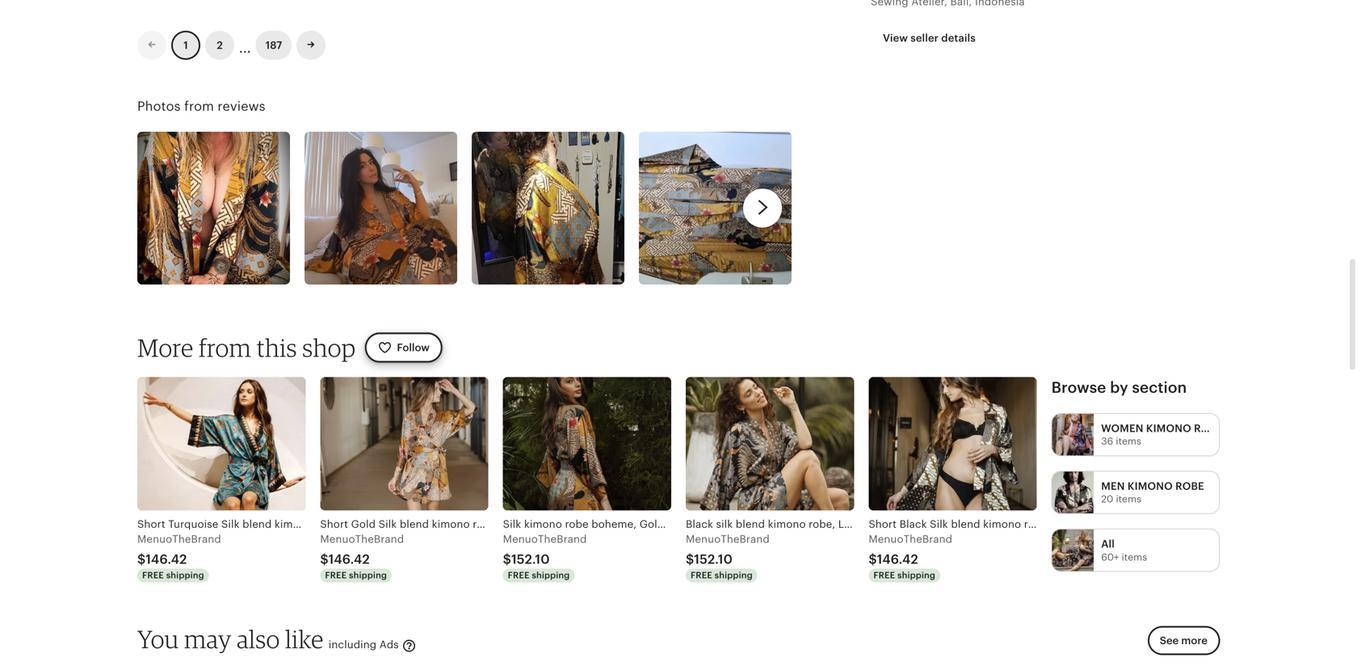 Task type: vqa. For each thing, say whether or not it's contained in the screenshot.
your in the dialog
no



Task type: locate. For each thing, give the bounding box(es) containing it.
0 vertical spatial kimono
[[1147, 422, 1192, 434]]

1 horizontal spatial 152.10
[[695, 552, 733, 567]]

1 menuothebrand from the left
[[137, 533, 221, 545]]

kimono inside women kimono robe 36 items
[[1147, 422, 1192, 434]]

1 shipping from the left
[[166, 570, 204, 580]]

$ for silk kimono robe boheme, gold plus size dressing gown woman, long satin honeymoon robe from bali, anniversary gift image
[[503, 552, 512, 567]]

items down women
[[1117, 436, 1142, 447]]

0 vertical spatial items
[[1117, 436, 1142, 447]]

2 shipping from the left
[[349, 570, 387, 580]]

menuothebrand
[[137, 533, 221, 545], [320, 533, 404, 545], [503, 533, 587, 545], [686, 533, 770, 545], [869, 533, 953, 545]]

2 horizontal spatial menuothebrand $ 146.42 free shipping
[[869, 533, 953, 580]]

2 menuothebrand $ 152.10 free shipping from the left
[[686, 533, 770, 580]]

may
[[184, 624, 232, 654]]

menuothebrand $ 146.42 free shipping for short black silk blend kimono robe boheme, dressing gown woman, honeymoon lounge wear, luxury gift for mothers day, wife girlfriend mom image
[[869, 533, 953, 580]]

5 menuothebrand from the left
[[869, 533, 953, 545]]

146.42 for short black silk blend kimono robe boheme, dressing gown woman, honeymoon lounge wear, luxury gift for mothers day, wife girlfriend mom image
[[878, 552, 919, 567]]

5 free from the left
[[874, 570, 896, 580]]

$ for short turquoise silk blend kimono robe boheme, dressing gown woman, honeymoon lounge wear, luxury gift for mothers day, wife girlfriend mom 'image'
[[137, 552, 146, 567]]

1 menuothebrand $ 152.10 free shipping from the left
[[503, 533, 587, 580]]

0 horizontal spatial menuothebrand $ 146.42 free shipping
[[137, 533, 221, 580]]

robe
[[1195, 422, 1224, 434], [1176, 480, 1205, 492]]

section
[[1133, 379, 1188, 396]]

4 free from the left
[[691, 570, 713, 580]]

2 152.10 from the left
[[695, 552, 733, 567]]

shipping for black silk blend kimono robe, long satin dressing gown, luxury honeymoon lingerie, plus size bathrobe loungewear, gift for woman from bali image on the right bottom
[[715, 570, 753, 580]]

0 vertical spatial robe
[[1195, 422, 1224, 434]]

menuothebrand $ 146.42 free shipping for the short gold silk blend kimono robe boheme, dressing gown woman, honeymoon lounge wear, luxury gift for mothers day, wife girlfriend mom image on the bottom left of page
[[320, 533, 404, 580]]

kimono inside men kimono robe 20 items
[[1128, 480, 1174, 492]]

free
[[142, 570, 164, 580], [325, 570, 347, 580], [508, 570, 530, 580], [691, 570, 713, 580], [874, 570, 896, 580]]

see more listings in the all section image
[[1053, 530, 1095, 571]]

2 menuothebrand $ 146.42 free shipping from the left
[[320, 533, 404, 580]]

short gold silk blend kimono robe boheme, dressing gown woman, honeymoon lounge wear, luxury gift for mothers day, wife girlfriend mom image
[[320, 377, 489, 511]]

items for women
[[1117, 436, 1142, 447]]

shipping
[[166, 570, 204, 580], [349, 570, 387, 580], [532, 570, 570, 580], [715, 570, 753, 580], [898, 570, 936, 580]]

187 link
[[256, 31, 292, 60]]

kimono down section
[[1147, 422, 1192, 434]]

robe for men kimono robe
[[1176, 480, 1205, 492]]

0 vertical spatial from
[[184, 99, 214, 114]]

more
[[137, 333, 194, 363]]

60+
[[1102, 551, 1120, 562]]

3 free from the left
[[508, 570, 530, 580]]

items down the men
[[1117, 494, 1142, 505]]

menuothebrand $ 152.10 free shipping for silk kimono robe boheme, gold plus size dressing gown woman, long satin honeymoon robe from bali, anniversary gift image
[[503, 533, 587, 580]]

more
[[1182, 634, 1208, 647]]

3 $ from the left
[[503, 552, 512, 567]]

5 $ from the left
[[869, 552, 878, 567]]

…
[[239, 33, 251, 57]]

view seller details link
[[871, 23, 988, 53]]

like
[[285, 624, 324, 654]]

shipping for short black silk blend kimono robe boheme, dressing gown woman, honeymoon lounge wear, luxury gift for mothers day, wife girlfriend mom image
[[898, 570, 936, 580]]

photos from reviews
[[137, 99, 266, 114]]

$
[[137, 552, 146, 567], [320, 552, 329, 567], [503, 552, 512, 567], [686, 552, 695, 567], [869, 552, 878, 567]]

3 menuothebrand from the left
[[503, 533, 587, 545]]

0 horizontal spatial 146.42
[[146, 552, 187, 567]]

see more listings in the women kimono robe section image
[[1053, 414, 1095, 455]]

from for reviews
[[184, 99, 214, 114]]

1 vertical spatial from
[[199, 333, 251, 363]]

4 menuothebrand from the left
[[686, 533, 770, 545]]

1 vertical spatial robe
[[1176, 480, 1205, 492]]

items right 60+
[[1122, 551, 1148, 562]]

from
[[184, 99, 214, 114], [199, 333, 251, 363]]

see more link
[[1144, 626, 1221, 665]]

from left this
[[199, 333, 251, 363]]

146.42
[[146, 552, 187, 567], [329, 552, 370, 567], [878, 552, 919, 567]]

2 $ from the left
[[320, 552, 329, 567]]

menuothebrand $ 146.42 free shipping
[[137, 533, 221, 580], [320, 533, 404, 580], [869, 533, 953, 580]]

you may also like including ads
[[137, 624, 402, 654]]

robe inside men kimono robe 20 items
[[1176, 480, 1205, 492]]

2 horizontal spatial 146.42
[[878, 552, 919, 567]]

4 $ from the left
[[686, 552, 695, 567]]

5 shipping from the left
[[898, 570, 936, 580]]

kimono right the men
[[1128, 480, 1174, 492]]

you
[[137, 624, 179, 654]]

0 horizontal spatial 152.10
[[512, 552, 550, 567]]

1 152.10 from the left
[[512, 552, 550, 567]]

items
[[1117, 436, 1142, 447], [1117, 494, 1142, 505], [1122, 551, 1148, 562]]

152.10 for silk kimono robe boheme, gold plus size dressing gown woman, long satin honeymoon robe from bali, anniversary gift image
[[512, 552, 550, 567]]

see more button
[[1148, 626, 1221, 655]]

3 146.42 from the left
[[878, 552, 919, 567]]

items for men
[[1117, 494, 1142, 505]]

menuothebrand $ 152.10 free shipping
[[503, 533, 587, 580], [686, 533, 770, 580]]

items inside women kimono robe 36 items
[[1117, 436, 1142, 447]]

items inside all 60+ items
[[1122, 551, 1148, 562]]

free for the short gold silk blend kimono robe boheme, dressing gown woman, honeymoon lounge wear, luxury gift for mothers day, wife girlfriend mom image on the bottom left of page
[[325, 570, 347, 580]]

146.42 for short turquoise silk blend kimono robe boheme, dressing gown woman, honeymoon lounge wear, luxury gift for mothers day, wife girlfriend mom 'image'
[[146, 552, 187, 567]]

1 146.42 from the left
[[146, 552, 187, 567]]

1
[[184, 39, 188, 51]]

4 shipping from the left
[[715, 570, 753, 580]]

all
[[1102, 538, 1115, 550]]

1 menuothebrand $ 146.42 free shipping from the left
[[137, 533, 221, 580]]

browse by section
[[1052, 379, 1188, 396]]

1 vertical spatial kimono
[[1128, 480, 1174, 492]]

2 146.42 from the left
[[329, 552, 370, 567]]

kimono
[[1147, 422, 1192, 434], [1128, 480, 1174, 492]]

1 vertical spatial items
[[1117, 494, 1142, 505]]

3 menuothebrand $ 146.42 free shipping from the left
[[869, 533, 953, 580]]

men
[[1102, 480, 1126, 492]]

this
[[257, 333, 297, 363]]

items inside men kimono robe 20 items
[[1117, 494, 1142, 505]]

view
[[883, 32, 909, 44]]

20
[[1102, 494, 1114, 505]]

2 menuothebrand from the left
[[320, 533, 404, 545]]

from right photos
[[184, 99, 214, 114]]

robe inside women kimono robe 36 items
[[1195, 422, 1224, 434]]

see more
[[1161, 634, 1208, 647]]

1 horizontal spatial 146.42
[[329, 552, 370, 567]]

see more listings in the men kimono robe section image
[[1053, 472, 1095, 513]]

details
[[942, 32, 976, 44]]

shop
[[302, 333, 356, 363]]

3 shipping from the left
[[532, 570, 570, 580]]

1 $ from the left
[[137, 552, 146, 567]]

1 horizontal spatial menuothebrand $ 146.42 free shipping
[[320, 533, 404, 580]]

187
[[266, 39, 282, 51]]

2 free from the left
[[325, 570, 347, 580]]

1 free from the left
[[142, 570, 164, 580]]

free for silk kimono robe boheme, gold plus size dressing gown woman, long satin honeymoon robe from bali, anniversary gift image
[[508, 570, 530, 580]]

2 vertical spatial items
[[1122, 551, 1148, 562]]

0 horizontal spatial menuothebrand $ 152.10 free shipping
[[503, 533, 587, 580]]

kimono for men
[[1128, 480, 1174, 492]]

1 horizontal spatial menuothebrand $ 152.10 free shipping
[[686, 533, 770, 580]]

$ for black silk blend kimono robe, long satin dressing gown, luxury honeymoon lingerie, plus size bathrobe loungewear, gift for woman from bali image on the right bottom
[[686, 552, 695, 567]]

152.10
[[512, 552, 550, 567], [695, 552, 733, 567]]



Task type: describe. For each thing, give the bounding box(es) containing it.
more from this shop
[[137, 333, 356, 363]]

menuothebrand for short turquoise silk blend kimono robe boheme, dressing gown woman, honeymoon lounge wear, luxury gift for mothers day, wife girlfriend mom 'image'
[[137, 533, 221, 545]]

women
[[1102, 422, 1144, 434]]

follow button
[[366, 333, 442, 362]]

menuothebrand for silk kimono robe boheme, gold plus size dressing gown woman, long satin honeymoon robe from bali, anniversary gift image
[[503, 533, 587, 545]]

shipping for the short gold silk blend kimono robe boheme, dressing gown woman, honeymoon lounge wear, luxury gift for mothers day, wife girlfriend mom image on the bottom left of page
[[349, 570, 387, 580]]

146.42 for the short gold silk blend kimono robe boheme, dressing gown woman, honeymoon lounge wear, luxury gift for mothers day, wife girlfriend mom image on the bottom left of page
[[329, 552, 370, 567]]

black silk blend kimono robe, long satin dressing gown, luxury honeymoon lingerie, plus size bathrobe loungewear, gift for woman from bali image
[[686, 377, 855, 511]]

men kimono robe 20 items
[[1102, 480, 1205, 505]]

by
[[1111, 379, 1129, 396]]

photos
[[137, 99, 181, 114]]

reviews
[[218, 99, 266, 114]]

menuothebrand $ 146.42 free shipping for short turquoise silk blend kimono robe boheme, dressing gown woman, honeymoon lounge wear, luxury gift for mothers day, wife girlfriend mom 'image'
[[137, 533, 221, 580]]

1 link
[[171, 31, 200, 60]]

free for short turquoise silk blend kimono robe boheme, dressing gown woman, honeymoon lounge wear, luxury gift for mothers day, wife girlfriend mom 'image'
[[142, 570, 164, 580]]

from for this
[[199, 333, 251, 363]]

shipping for short turquoise silk blend kimono robe boheme, dressing gown woman, honeymoon lounge wear, luxury gift for mothers day, wife girlfriend mom 'image'
[[166, 570, 204, 580]]

robe for women kimono robe
[[1195, 422, 1224, 434]]

free for short black silk blend kimono robe boheme, dressing gown woman, honeymoon lounge wear, luxury gift for mothers day, wife girlfriend mom image
[[874, 570, 896, 580]]

kimono for women
[[1147, 422, 1192, 434]]

2
[[217, 39, 223, 51]]

women kimono robe 36 items
[[1102, 422, 1224, 447]]

view seller details
[[883, 32, 976, 44]]

$ for the short gold silk blend kimono robe boheme, dressing gown woman, honeymoon lounge wear, luxury gift for mothers day, wife girlfriend mom image on the bottom left of page
[[320, 552, 329, 567]]

short black silk blend kimono robe boheme, dressing gown woman, honeymoon lounge wear, luxury gift for mothers day, wife girlfriend mom image
[[869, 377, 1038, 511]]

menuothebrand for short black silk blend kimono robe boheme, dressing gown woman, honeymoon lounge wear, luxury gift for mothers day, wife girlfriend mom image
[[869, 533, 953, 545]]

free for black silk blend kimono robe, long satin dressing gown, luxury honeymoon lingerie, plus size bathrobe loungewear, gift for woman from bali image on the right bottom
[[691, 570, 713, 580]]

shipping for silk kimono robe boheme, gold plus size dressing gown woman, long satin honeymoon robe from bali, anniversary gift image
[[532, 570, 570, 580]]

36
[[1102, 436, 1114, 447]]

also
[[237, 624, 280, 654]]

short turquoise silk blend kimono robe boheme, dressing gown woman, honeymoon lounge wear, luxury gift for mothers day, wife girlfriend mom image
[[137, 377, 306, 511]]

follow
[[397, 342, 430, 354]]

silk kimono robe boheme, gold plus size dressing gown woman, long satin honeymoon robe from bali, anniversary gift image
[[503, 377, 672, 511]]

ads
[[380, 639, 399, 651]]

$ for short black silk blend kimono robe boheme, dressing gown woman, honeymoon lounge wear, luxury gift for mothers day, wife girlfriend mom image
[[869, 552, 878, 567]]

seller
[[911, 32, 939, 44]]

152.10 for black silk blend kimono robe, long satin dressing gown, luxury honeymoon lingerie, plus size bathrobe loungewear, gift for woman from bali image on the right bottom
[[695, 552, 733, 567]]

browse
[[1052, 379, 1107, 396]]

including
[[329, 639, 377, 651]]

menuothebrand for the short gold silk blend kimono robe boheme, dressing gown woman, honeymoon lounge wear, luxury gift for mothers day, wife girlfriend mom image on the bottom left of page
[[320, 533, 404, 545]]

menuothebrand $ 152.10 free shipping for black silk blend kimono robe, long satin dressing gown, luxury honeymoon lingerie, plus size bathrobe loungewear, gift for woman from bali image on the right bottom
[[686, 533, 770, 580]]

all 60+ items
[[1102, 538, 1148, 562]]

see
[[1161, 634, 1180, 647]]

2 link
[[205, 31, 234, 60]]

menuothebrand for black silk blend kimono robe, long satin dressing gown, luxury honeymoon lingerie, plus size bathrobe loungewear, gift for woman from bali image on the right bottom
[[686, 533, 770, 545]]



